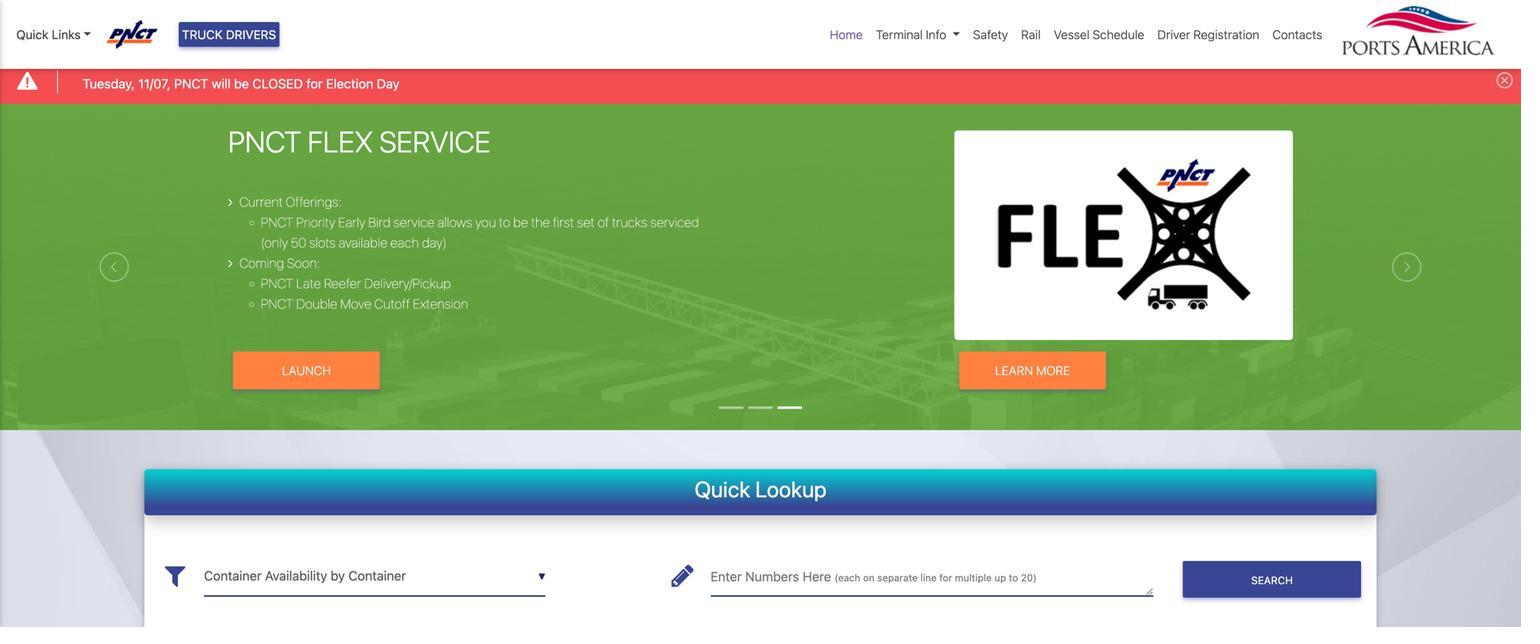 Task type: describe. For each thing, give the bounding box(es) containing it.
close image
[[1497, 72, 1513, 88]]

quick lookup
[[695, 476, 827, 502]]

pnct for offerings:
[[261, 215, 293, 230]]

tuesday,
[[83, 76, 135, 91]]

to inside current offerings: pnct priority early bird service allows you to be the first set of trucks serviced (only 50 slots available each day)
[[499, 215, 510, 230]]

current
[[239, 194, 283, 210]]

reefer
[[324, 276, 361, 291]]

coming soon: pnct late reefer delivery/pickup pnct double move cutoff extension
[[239, 256, 468, 312]]

tuesday, 11/07, pnct will be closed for election day link
[[83, 74, 400, 94]]

be inside alert
[[234, 76, 249, 91]]

priority
[[296, 215, 335, 230]]

driver
[[1158, 27, 1191, 42]]

set
[[577, 215, 595, 230]]

pnct for 11/07,
[[174, 76, 208, 91]]

terminal info link
[[870, 19, 967, 50]]

line
[[921, 573, 937, 584]]

extension
[[413, 296, 468, 312]]

20)
[[1021, 573, 1037, 584]]

up
[[995, 573, 1006, 584]]

cutoff
[[374, 296, 410, 312]]

search
[[1251, 574, 1293, 587]]

late
[[296, 276, 321, 291]]

angle right image for current
[[228, 196, 233, 209]]

vessel schedule link
[[1047, 19, 1151, 50]]

tuesday, 11/07, pnct will be closed for election day alert
[[0, 60, 1521, 104]]

pnct flex service
[[228, 124, 491, 159]]

quick links
[[16, 27, 81, 42]]

learn more
[[995, 364, 1070, 378]]

each
[[390, 235, 419, 251]]

current offerings: pnct priority early bird service allows you to be the first set of trucks serviced (only 50 slots available each day)
[[239, 194, 699, 251]]

truck drivers
[[182, 27, 276, 42]]

flexible service image
[[0, 104, 1521, 522]]

separate
[[877, 573, 918, 584]]

quick links link
[[16, 25, 91, 44]]

(each
[[835, 573, 860, 584]]

here
[[803, 569, 831, 585]]

for inside enter numbers here (each on separate line for multiple up to 20)
[[940, 573, 952, 584]]

50
[[291, 235, 306, 251]]

terminal info
[[876, 27, 947, 42]]

▼
[[538, 571, 546, 583]]

pnct down closed
[[228, 124, 301, 159]]

angle right image for coming
[[228, 257, 233, 270]]

terminal
[[876, 27, 923, 42]]

day
[[377, 76, 400, 91]]

allows
[[438, 215, 472, 230]]

the
[[531, 215, 550, 230]]

trucks
[[612, 215, 648, 230]]

service
[[379, 124, 491, 159]]

coming
[[239, 256, 284, 271]]

truck drivers link
[[179, 22, 279, 47]]

day)
[[422, 235, 447, 251]]

rail
[[1021, 27, 1041, 42]]

contacts
[[1273, 27, 1323, 42]]

will
[[212, 76, 231, 91]]

search button
[[1183, 562, 1361, 598]]

of
[[598, 215, 609, 230]]

double
[[296, 296, 337, 312]]

schedule
[[1093, 27, 1145, 42]]

flex
[[308, 124, 373, 159]]



Task type: vqa. For each thing, say whether or not it's contained in the screenshot.
at within THE SAFETY IS PARAMOUNT AT PNCT. TO HELP US ACCOMPLISH THIS GOAL, ALL VISITORS MUST ALSO TAKE SAFETY SERIOUSLY. TO MAINTAIN A SAFE WORK ENVIRONMENT, THE FOLLOWING PROCEDURES MUST BE ADHERED TO:
no



Task type: locate. For each thing, give the bounding box(es) containing it.
angle right image left current
[[228, 196, 233, 209]]

be right will
[[234, 76, 249, 91]]

delivery/pickup
[[364, 276, 451, 291]]

learn more link
[[959, 352, 1106, 390]]

quick left links
[[16, 27, 48, 42]]

launch
[[282, 364, 331, 378]]

closed
[[252, 76, 303, 91]]

quick for quick links
[[16, 27, 48, 42]]

0 vertical spatial quick
[[16, 27, 48, 42]]

pnct inside current offerings: pnct priority early bird service allows you to be the first set of trucks serviced (only 50 slots available each day)
[[261, 215, 293, 230]]

to right you
[[499, 215, 510, 230]]

tuesday, 11/07, pnct will be closed for election day
[[83, 76, 400, 91]]

0 vertical spatial angle right image
[[228, 196, 233, 209]]

0 vertical spatial for
[[306, 76, 323, 91]]

1 horizontal spatial quick
[[695, 476, 750, 502]]

1 horizontal spatial to
[[1009, 573, 1018, 584]]

vessel schedule
[[1054, 27, 1145, 42]]

1 vertical spatial be
[[513, 215, 528, 230]]

rail link
[[1015, 19, 1047, 50]]

for left the election
[[306, 76, 323, 91]]

home
[[830, 27, 863, 42]]

links
[[52, 27, 81, 42]]

1 horizontal spatial be
[[513, 215, 528, 230]]

1 vertical spatial for
[[940, 573, 952, 584]]

driver registration link
[[1151, 19, 1266, 50]]

quick left lookup
[[695, 476, 750, 502]]

move
[[340, 296, 371, 312]]

for right line
[[940, 573, 952, 584]]

angle right image
[[228, 196, 233, 209], [228, 257, 233, 270]]

you
[[475, 215, 496, 230]]

truck
[[182, 27, 223, 42]]

slots
[[309, 235, 336, 251]]

11/07,
[[138, 76, 171, 91]]

vessel
[[1054, 27, 1090, 42]]

safety link
[[967, 19, 1015, 50]]

0 horizontal spatial to
[[499, 215, 510, 230]]

be left the
[[513, 215, 528, 230]]

more
[[1036, 364, 1070, 378]]

service
[[394, 215, 435, 230]]

quick
[[16, 27, 48, 42], [695, 476, 750, 502]]

enter
[[711, 569, 742, 585]]

1 vertical spatial quick
[[695, 476, 750, 502]]

on
[[863, 573, 875, 584]]

0 horizontal spatial be
[[234, 76, 249, 91]]

launch button
[[233, 352, 380, 390]]

1 horizontal spatial for
[[940, 573, 952, 584]]

pnct
[[174, 76, 208, 91], [228, 124, 301, 159], [261, 215, 293, 230], [261, 276, 293, 291], [261, 296, 293, 312]]

pnct left will
[[174, 76, 208, 91]]

1 vertical spatial angle right image
[[228, 257, 233, 270]]

2 angle right image from the top
[[228, 257, 233, 270]]

0 horizontal spatial quick
[[16, 27, 48, 42]]

numbers
[[745, 569, 799, 585]]

early
[[338, 215, 365, 230]]

(only
[[261, 235, 288, 251]]

serviced
[[651, 215, 699, 230]]

for
[[306, 76, 323, 91], [940, 573, 952, 584]]

multiple
[[955, 573, 992, 584]]

None text field
[[204, 557, 546, 597], [711, 557, 1154, 597], [204, 557, 546, 597], [711, 557, 1154, 597]]

to inside enter numbers here (each on separate line for multiple up to 20)
[[1009, 573, 1018, 584]]

be
[[234, 76, 249, 91], [513, 215, 528, 230]]

enter numbers here (each on separate line for multiple up to 20)
[[711, 569, 1037, 585]]

soon:
[[287, 256, 320, 271]]

info
[[926, 27, 947, 42]]

offerings:
[[286, 194, 342, 210]]

quick for quick lookup
[[695, 476, 750, 502]]

pnct left the double
[[261, 296, 293, 312]]

pnct inside alert
[[174, 76, 208, 91]]

1 vertical spatial to
[[1009, 573, 1018, 584]]

safety
[[973, 27, 1008, 42]]

be inside current offerings: pnct priority early bird service allows you to be the first set of trucks serviced (only 50 slots available each day)
[[513, 215, 528, 230]]

available
[[339, 235, 387, 251]]

to right up
[[1009, 573, 1018, 584]]

0 vertical spatial to
[[499, 215, 510, 230]]

0 horizontal spatial for
[[306, 76, 323, 91]]

pnct for soon:
[[261, 276, 293, 291]]

0 vertical spatial be
[[234, 76, 249, 91]]

to
[[499, 215, 510, 230], [1009, 573, 1018, 584]]

election
[[326, 76, 373, 91]]

for inside alert
[[306, 76, 323, 91]]

bird
[[368, 215, 391, 230]]

pnct up the (only
[[261, 215, 293, 230]]

registration
[[1194, 27, 1260, 42]]

1 angle right image from the top
[[228, 196, 233, 209]]

contacts link
[[1266, 19, 1329, 50]]

home link
[[823, 19, 870, 50]]

learn
[[995, 364, 1033, 378]]

pnct down coming
[[261, 276, 293, 291]]

angle right image left coming
[[228, 257, 233, 270]]

drivers
[[226, 27, 276, 42]]

lookup
[[755, 476, 827, 502]]

driver registration
[[1158, 27, 1260, 42]]

first
[[553, 215, 574, 230]]



